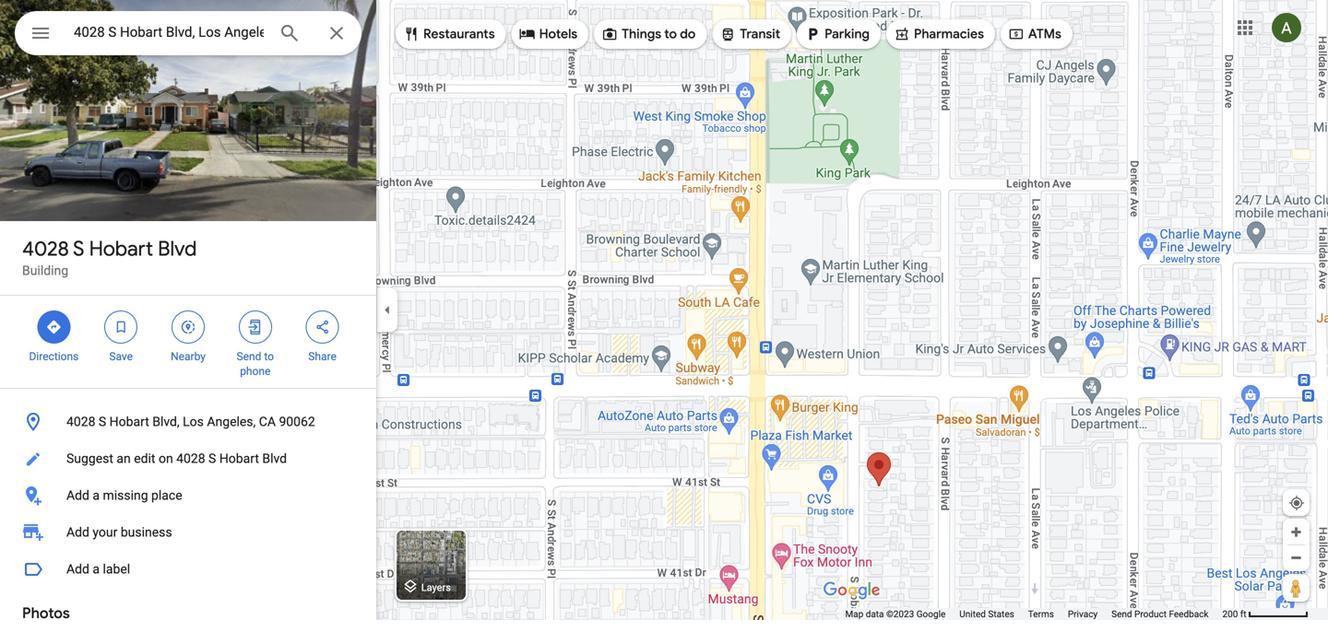 Task type: locate. For each thing, give the bounding box(es) containing it.
to
[[664, 26, 677, 42], [264, 350, 274, 363]]

0 horizontal spatial s
[[73, 236, 84, 262]]

hobart down angeles,
[[219, 451, 259, 467]]

4028 inside the 4028 s hobart blvd building
[[22, 236, 69, 262]]


[[720, 24, 736, 44]]

1 vertical spatial 4028
[[66, 415, 95, 430]]

send
[[237, 350, 261, 363], [1112, 609, 1132, 620]]

add your business
[[66, 525, 172, 540]]

a left "missing"
[[93, 488, 100, 504]]

2 add from the top
[[66, 525, 89, 540]]

0 vertical spatial hobart
[[89, 236, 153, 262]]

200
[[1222, 609, 1238, 620]]

0 vertical spatial add
[[66, 488, 89, 504]]

place
[[151, 488, 182, 504]]

blvd down ca
[[262, 451, 287, 467]]

1 horizontal spatial to
[[664, 26, 677, 42]]

to left do
[[664, 26, 677, 42]]

1 horizontal spatial send
[[1112, 609, 1132, 620]]

business
[[121, 525, 172, 540]]

1 vertical spatial s
[[99, 415, 106, 430]]

1 vertical spatial send
[[1112, 609, 1132, 620]]

blvd,
[[152, 415, 180, 430]]

blvd up 
[[158, 236, 197, 262]]

send up phone
[[237, 350, 261, 363]]

add
[[66, 488, 89, 504], [66, 525, 89, 540], [66, 562, 89, 577]]

4028 up building
[[22, 236, 69, 262]]

do
[[680, 26, 696, 42]]

an
[[117, 451, 131, 467]]

a left label
[[93, 562, 100, 577]]

0 horizontal spatial blvd
[[158, 236, 197, 262]]

add left your
[[66, 525, 89, 540]]

add for add your business
[[66, 525, 89, 540]]

blvd inside button
[[262, 451, 287, 467]]

0 vertical spatial to
[[664, 26, 677, 42]]

directions
[[29, 350, 79, 363]]

1 vertical spatial a
[[93, 562, 100, 577]]


[[403, 24, 420, 44]]

0 vertical spatial 4028
[[22, 236, 69, 262]]

None field
[[74, 21, 264, 43]]

0 vertical spatial a
[[93, 488, 100, 504]]

add a missing place button
[[0, 478, 376, 515]]

 pharmacies
[[894, 24, 984, 44]]

send for send product feedback
[[1112, 609, 1132, 620]]

your
[[93, 525, 117, 540]]

4028 s hobart blvd, los angeles, ca 90062 button
[[0, 404, 376, 441]]

hobart up 
[[89, 236, 153, 262]]

4028 inside button
[[66, 415, 95, 430]]

1 horizontal spatial s
[[99, 415, 106, 430]]

 button
[[15, 11, 66, 59]]

1 vertical spatial add
[[66, 525, 89, 540]]

1 horizontal spatial blvd
[[262, 451, 287, 467]]

add inside add a missing place button
[[66, 488, 89, 504]]

map
[[845, 609, 863, 620]]

2 a from the top
[[93, 562, 100, 577]]

4028 up suggest
[[66, 415, 95, 430]]

2 vertical spatial add
[[66, 562, 89, 577]]

privacy button
[[1068, 609, 1098, 621]]

s
[[73, 236, 84, 262], [99, 415, 106, 430], [208, 451, 216, 467]]

send left product
[[1112, 609, 1132, 620]]

show street view coverage image
[[1283, 575, 1310, 602]]

hotels
[[539, 26, 577, 42]]

a for missing
[[93, 488, 100, 504]]

1 vertical spatial hobart
[[109, 415, 149, 430]]

to up phone
[[264, 350, 274, 363]]

blvd
[[158, 236, 197, 262], [262, 451, 287, 467]]

4028
[[22, 236, 69, 262], [66, 415, 95, 430], [176, 451, 205, 467]]

edit
[[134, 451, 155, 467]]

0 vertical spatial s
[[73, 236, 84, 262]]

s inside the 4028 s hobart blvd building
[[73, 236, 84, 262]]

to inside send to phone
[[264, 350, 274, 363]]

0 horizontal spatial send
[[237, 350, 261, 363]]

send inside 'button'
[[1112, 609, 1132, 620]]

pharmacies
[[914, 26, 984, 42]]

hobart inside 4028 s hobart blvd, los angeles, ca 90062 button
[[109, 415, 149, 430]]


[[519, 24, 536, 44]]

hobart inside the 4028 s hobart blvd building
[[89, 236, 153, 262]]


[[314, 317, 331, 338]]

90062
[[279, 415, 315, 430]]

s inside button
[[208, 451, 216, 467]]

0 horizontal spatial to
[[264, 350, 274, 363]]


[[894, 24, 910, 44]]

1 vertical spatial to
[[264, 350, 274, 363]]

suggest an edit on 4028 s hobart blvd button
[[0, 441, 376, 478]]


[[601, 24, 618, 44]]

4028 right on
[[176, 451, 205, 467]]

united
[[959, 609, 986, 620]]

2 vertical spatial hobart
[[219, 451, 259, 467]]

hobart
[[89, 236, 153, 262], [109, 415, 149, 430], [219, 451, 259, 467]]

add inside "add your business" link
[[66, 525, 89, 540]]

4028 S Hobart Blvd, Los Angeles, CA 90062 field
[[15, 11, 362, 55]]

collapse side panel image
[[377, 300, 398, 320]]

1 add from the top
[[66, 488, 89, 504]]

a
[[93, 488, 100, 504], [93, 562, 100, 577]]


[[247, 317, 264, 338]]

0 vertical spatial blvd
[[158, 236, 197, 262]]


[[1008, 24, 1025, 44]]

a for label
[[93, 562, 100, 577]]

send inside send to phone
[[237, 350, 261, 363]]

 restaurants
[[403, 24, 495, 44]]

4028 s hobart blvd building
[[22, 236, 197, 279]]

4028 for blvd,
[[66, 415, 95, 430]]

0 vertical spatial send
[[237, 350, 261, 363]]

s inside button
[[99, 415, 106, 430]]

phone
[[240, 365, 271, 378]]

suggest
[[66, 451, 113, 467]]

feedback
[[1169, 609, 1209, 620]]

4028 for blvd
[[22, 236, 69, 262]]

restaurants
[[423, 26, 495, 42]]

3 add from the top
[[66, 562, 89, 577]]

2 horizontal spatial s
[[208, 451, 216, 467]]

data
[[866, 609, 884, 620]]

terms button
[[1028, 609, 1054, 621]]

states
[[988, 609, 1014, 620]]

privacy
[[1068, 609, 1098, 620]]

add a label
[[66, 562, 130, 577]]

footer containing map data ©2023 google
[[845, 609, 1222, 621]]

add left label
[[66, 562, 89, 577]]

hobart left blvd,
[[109, 415, 149, 430]]

2 vertical spatial 4028
[[176, 451, 205, 467]]

2 vertical spatial s
[[208, 451, 216, 467]]

s for blvd
[[73, 236, 84, 262]]

layers
[[421, 582, 451, 594]]

add down suggest
[[66, 488, 89, 504]]

s for blvd,
[[99, 415, 106, 430]]

footer
[[845, 609, 1222, 621]]

1 vertical spatial blvd
[[262, 451, 287, 467]]

add inside add a label button
[[66, 562, 89, 577]]

add for add a label
[[66, 562, 89, 577]]

1 a from the top
[[93, 488, 100, 504]]



Task type: describe. For each thing, give the bounding box(es) containing it.
building
[[22, 263, 68, 279]]

transit
[[740, 26, 780, 42]]

map data ©2023 google
[[845, 609, 946, 620]]

share
[[308, 350, 337, 363]]


[[46, 317, 62, 338]]


[[180, 317, 196, 338]]

 things to do
[[601, 24, 696, 44]]

200 ft button
[[1222, 609, 1309, 620]]

terms
[[1028, 609, 1054, 620]]

add for add a missing place
[[66, 488, 89, 504]]

product
[[1134, 609, 1167, 620]]

©2023
[[886, 609, 914, 620]]


[[30, 20, 52, 47]]

on
[[159, 451, 173, 467]]

label
[[103, 562, 130, 577]]

send for send to phone
[[237, 350, 261, 363]]

4028 s hobart blvd, los angeles, ca 90062
[[66, 415, 315, 430]]

angeles,
[[207, 415, 256, 430]]

zoom out image
[[1289, 552, 1303, 565]]

united states
[[959, 609, 1014, 620]]

google
[[917, 609, 946, 620]]

footer inside the google maps element
[[845, 609, 1222, 621]]


[[804, 24, 821, 44]]

add your business link
[[0, 515, 376, 552]]

hobart for blvd
[[89, 236, 153, 262]]

none field inside 4028 s hobart blvd, los angeles, ca 90062 field
[[74, 21, 264, 43]]

add a missing place
[[66, 488, 182, 504]]

 transit
[[720, 24, 780, 44]]

atms
[[1028, 26, 1061, 42]]

send product feedback
[[1112, 609, 1209, 620]]

to inside  things to do
[[664, 26, 677, 42]]

united states button
[[959, 609, 1014, 621]]

send to phone
[[237, 350, 274, 378]]

send product feedback button
[[1112, 609, 1209, 621]]

hobart inside suggest an edit on 4028 s hobart blvd button
[[219, 451, 259, 467]]

actions for 4028 s hobart blvd region
[[0, 296, 376, 388]]

 search field
[[15, 11, 362, 59]]

ca
[[259, 415, 276, 430]]

google account: angela cha  
(angela.cha@adept.ai) image
[[1272, 13, 1301, 43]]

google maps element
[[0, 0, 1328, 621]]


[[113, 317, 129, 338]]

4028 s hobart blvd main content
[[0, 0, 376, 621]]

4028 inside button
[[176, 451, 205, 467]]

200 ft
[[1222, 609, 1246, 620]]

 parking
[[804, 24, 870, 44]]

missing
[[103, 488, 148, 504]]

zoom in image
[[1289, 526, 1303, 540]]

 atms
[[1008, 24, 1061, 44]]

los
[[183, 415, 204, 430]]

hobart for blvd,
[[109, 415, 149, 430]]

add a label button
[[0, 552, 376, 588]]

suggest an edit on 4028 s hobart blvd
[[66, 451, 287, 467]]

ft
[[1240, 609, 1246, 620]]

 hotels
[[519, 24, 577, 44]]

save
[[109, 350, 133, 363]]

things
[[622, 26, 661, 42]]

blvd inside the 4028 s hobart blvd building
[[158, 236, 197, 262]]

nearby
[[171, 350, 206, 363]]

show your location image
[[1288, 495, 1305, 512]]

parking
[[825, 26, 870, 42]]



Task type: vqa. For each thing, say whether or not it's contained in the screenshot.


